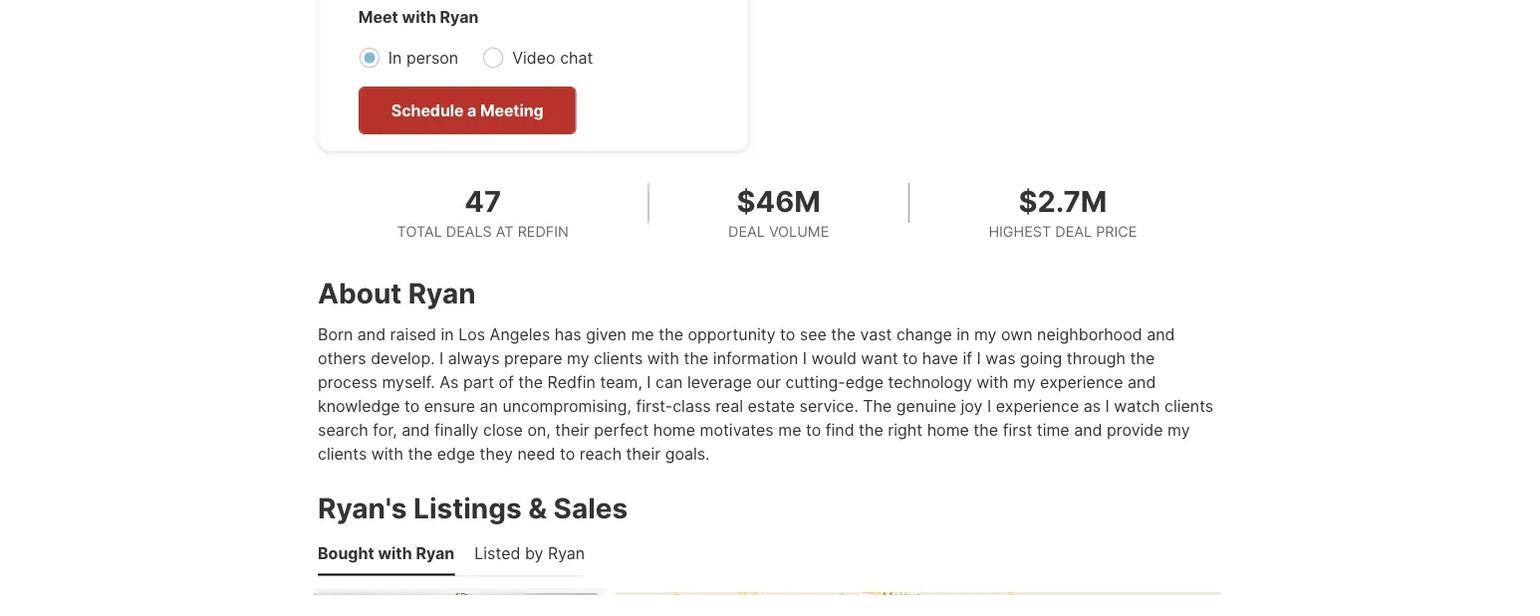 Task type: vqa. For each thing, say whether or not it's contained in the screenshot.
experience to the bottom
yes



Task type: describe. For each thing, give the bounding box(es) containing it.
with down was
[[977, 373, 1009, 393]]

have
[[923, 349, 959, 369]]

video
[[513, 48, 556, 68]]

$46m
[[737, 184, 821, 219]]

class
[[673, 397, 711, 416]]

to down myself.
[[405, 397, 420, 416]]

joy
[[961, 397, 983, 416]]

time
[[1037, 421, 1070, 440]]

person
[[407, 48, 459, 68]]

change
[[897, 325, 953, 345]]

the down ensure
[[408, 445, 433, 464]]

0 horizontal spatial their
[[555, 421, 590, 440]]

first-
[[636, 397, 673, 416]]

technology
[[888, 373, 973, 393]]

the down the
[[859, 421, 884, 440]]

ryan up "raised"
[[408, 276, 476, 310]]

to left find
[[806, 421, 821, 440]]

an
[[480, 397, 498, 416]]

my right "provide"
[[1168, 421, 1191, 440]]

map region
[[401, 515, 1421, 596]]

my up was
[[975, 325, 997, 345]]

deals
[[446, 223, 492, 240]]

genuine
[[897, 397, 957, 416]]

schedule a meeting
[[392, 101, 544, 120]]

47
[[465, 184, 502, 219]]

listed by ryan
[[475, 545, 585, 564]]

watch
[[1115, 397, 1161, 416]]

part
[[463, 373, 494, 393]]

angeles
[[490, 325, 550, 345]]

chat
[[560, 48, 593, 68]]

own
[[1002, 325, 1033, 345]]

for,
[[373, 421, 397, 440]]

the down prepare
[[519, 373, 543, 393]]

listed
[[475, 545, 521, 564]]

volume
[[769, 223, 829, 240]]

deal inside "$2.7m highest deal price"
[[1056, 223, 1092, 240]]

$2.7m highest deal price
[[989, 184, 1138, 240]]

see
[[800, 325, 827, 345]]

to right need
[[560, 445, 575, 464]]

motivates
[[700, 421, 774, 440]]

schedule a meeting button
[[359, 87, 577, 135]]

cutting-
[[786, 373, 846, 393]]

as
[[1084, 397, 1101, 416]]

they
[[480, 445, 513, 464]]

ryan's
[[318, 492, 407, 526]]

0 vertical spatial clients
[[594, 349, 643, 369]]

0 horizontal spatial edge
[[437, 445, 475, 464]]

as
[[440, 373, 459, 393]]

ryan's listings & sales
[[318, 492, 628, 526]]

to down the change
[[903, 349, 918, 369]]

i right the joy
[[988, 397, 992, 416]]

schedule
[[392, 101, 464, 120]]

meet
[[359, 7, 398, 26]]

video chat
[[513, 48, 593, 68]]

has
[[555, 325, 582, 345]]

my down has
[[567, 349, 590, 369]]

the right through
[[1131, 349, 1155, 369]]

1 vertical spatial me
[[779, 421, 802, 440]]

i up as
[[440, 349, 444, 369]]

bought
[[318, 545, 374, 564]]

with down 'for,'
[[371, 445, 404, 464]]

team,
[[600, 373, 643, 393]]

myself.
[[382, 373, 435, 393]]

develop.
[[371, 349, 435, 369]]

first
[[1003, 421, 1033, 440]]

finally
[[435, 421, 479, 440]]

1 vertical spatial their
[[626, 445, 661, 464]]

ryan for meet with ryan
[[440, 7, 479, 26]]

was
[[986, 349, 1016, 369]]

our
[[757, 373, 781, 393]]

2 vertical spatial clients
[[318, 445, 367, 464]]

ensure
[[424, 397, 475, 416]]

provide
[[1107, 421, 1164, 440]]

given
[[586, 325, 627, 345]]

estate
[[748, 397, 795, 416]]

neighborhood
[[1038, 325, 1143, 345]]

search
[[318, 421, 369, 440]]



Task type: locate. For each thing, give the bounding box(es) containing it.
their
[[555, 421, 590, 440], [626, 445, 661, 464]]

2 photo of 542 w walnut ave, monrovia, ca 91016 image from the left
[[597, 593, 880, 596]]

1 vertical spatial redfin
[[548, 373, 596, 393]]

1 horizontal spatial edge
[[846, 373, 884, 393]]

&
[[528, 492, 547, 526]]

$2.7m
[[1019, 184, 1108, 219]]

edge up the
[[846, 373, 884, 393]]

i right as
[[1106, 397, 1110, 416]]

ryan for bought with ryan
[[416, 545, 455, 564]]

real
[[716, 397, 743, 416]]

about ryan
[[318, 276, 476, 310]]

me right given
[[631, 325, 654, 345]]

1 photo of 542 w walnut ave, monrovia, ca 91016 image from the left
[[314, 593, 597, 596]]

0 vertical spatial experience
[[1041, 373, 1124, 393]]

in
[[389, 48, 402, 68]]

total
[[397, 223, 442, 240]]

and down as
[[1075, 421, 1103, 440]]

born and raised in los angeles has given me the opportunity to see the vast change in my own neighborhood and others develop. i always prepare my clients with the information i would want to have if i was going through the process myself. as part of the redfin team, i can leverage our cutting-edge technology with my experience and knowledge to ensure an uncompromising, first-class real estate service. the genuine joy i experience as i watch clients search for, and finally close on, their perfect home motivates me to find the right home the first time and provide my clients with the edge they need to reach their goals.
[[318, 325, 1214, 464]]

the up leverage
[[684, 349, 709, 369]]

knowledge
[[318, 397, 400, 416]]

reach
[[580, 445, 622, 464]]

perfect
[[594, 421, 649, 440]]

going
[[1021, 349, 1063, 369]]

0 vertical spatial their
[[555, 421, 590, 440]]

in person
[[389, 48, 459, 68]]

in left los
[[441, 325, 454, 345]]

1 horizontal spatial clients
[[594, 349, 643, 369]]

with right bought
[[378, 545, 412, 564]]

redfin up the "uncompromising,"
[[548, 373, 596, 393]]

1 horizontal spatial in
[[957, 325, 970, 345]]

1 horizontal spatial me
[[779, 421, 802, 440]]

47 total deals at redfin
[[397, 184, 569, 240]]

1 horizontal spatial home
[[928, 421, 970, 440]]

goals.
[[665, 445, 710, 464]]

of
[[499, 373, 514, 393]]

0 horizontal spatial me
[[631, 325, 654, 345]]

ryan
[[440, 7, 479, 26], [408, 276, 476, 310], [416, 545, 455, 564], [548, 545, 585, 564]]

vast
[[861, 325, 892, 345]]

leverage
[[688, 373, 752, 393]]

edge down finally
[[437, 445, 475, 464]]

redfin inside 47 total deals at redfin
[[518, 223, 569, 240]]

$46m deal volume
[[729, 184, 829, 240]]

uncompromising,
[[503, 397, 632, 416]]

prepare
[[504, 349, 563, 369]]

deal down $2.7m
[[1056, 223, 1092, 240]]

meeting
[[480, 101, 544, 120]]

deal down $46m
[[729, 223, 765, 240]]

highest
[[989, 223, 1052, 240]]

i right if
[[977, 349, 981, 369]]

with
[[402, 7, 436, 26], [648, 349, 680, 369], [977, 373, 1009, 393], [371, 445, 404, 464], [378, 545, 412, 564]]

1 deal from the left
[[729, 223, 765, 240]]

need
[[518, 445, 556, 464]]

2 deal from the left
[[1056, 223, 1092, 240]]

and up watch
[[1128, 373, 1156, 393]]

1 home from the left
[[654, 421, 696, 440]]

can
[[656, 373, 683, 393]]

through
[[1067, 349, 1126, 369]]

2 horizontal spatial clients
[[1165, 397, 1214, 416]]

1 in from the left
[[441, 325, 454, 345]]

home
[[654, 421, 696, 440], [928, 421, 970, 440]]

the up can
[[659, 325, 684, 345]]

redfin right the at on the left of page
[[518, 223, 569, 240]]

1 horizontal spatial deal
[[1056, 223, 1092, 240]]

the
[[659, 325, 684, 345], [832, 325, 856, 345], [684, 349, 709, 369], [1131, 349, 1155, 369], [519, 373, 543, 393], [859, 421, 884, 440], [974, 421, 999, 440], [408, 445, 433, 464]]

price
[[1096, 223, 1138, 240]]

would
[[812, 349, 857, 369]]

home up goals.
[[654, 421, 696, 440]]

redfin
[[518, 223, 569, 240], [548, 373, 596, 393]]

and right born
[[358, 325, 386, 345]]

close
[[483, 421, 523, 440]]

home down genuine
[[928, 421, 970, 440]]

i left can
[[647, 373, 651, 393]]

photo of 542 w walnut ave, monrovia, ca 91016 image
[[314, 593, 597, 596], [597, 593, 880, 596]]

me
[[631, 325, 654, 345], [779, 421, 802, 440]]

a
[[468, 101, 477, 120]]

the
[[863, 397, 892, 416]]

their down perfect
[[626, 445, 661, 464]]

want
[[861, 349, 899, 369]]

0 horizontal spatial deal
[[729, 223, 765, 240]]

clients up the team,
[[594, 349, 643, 369]]

meet with ryan
[[359, 7, 479, 26]]

to
[[780, 325, 796, 345], [903, 349, 918, 369], [405, 397, 420, 416], [806, 421, 821, 440], [560, 445, 575, 464]]

i
[[440, 349, 444, 369], [803, 349, 807, 369], [977, 349, 981, 369], [647, 373, 651, 393], [988, 397, 992, 416], [1106, 397, 1110, 416]]

2 in from the left
[[957, 325, 970, 345]]

always
[[448, 349, 500, 369]]

experience up as
[[1041, 373, 1124, 393]]

find
[[826, 421, 855, 440]]

to left see
[[780, 325, 796, 345]]

1 horizontal spatial their
[[626, 445, 661, 464]]

edge
[[846, 373, 884, 393], [437, 445, 475, 464]]

service.
[[800, 397, 859, 416]]

about
[[318, 276, 402, 310]]

and
[[358, 325, 386, 345], [1147, 325, 1176, 345], [1128, 373, 1156, 393], [402, 421, 430, 440], [1075, 421, 1103, 440]]

sales
[[554, 492, 628, 526]]

clients right watch
[[1165, 397, 1214, 416]]

clients down 'search'
[[318, 445, 367, 464]]

on,
[[528, 421, 551, 440]]

deal inside $46m deal volume
[[729, 223, 765, 240]]

the up would on the right
[[832, 325, 856, 345]]

0 vertical spatial redfin
[[518, 223, 569, 240]]

ryan right by
[[548, 545, 585, 564]]

process
[[318, 373, 378, 393]]

listings
[[414, 492, 522, 526]]

their down the "uncompromising,"
[[555, 421, 590, 440]]

opportunity
[[688, 325, 776, 345]]

information
[[713, 349, 799, 369]]

at
[[496, 223, 514, 240]]

ryan up person
[[440, 7, 479, 26]]

with up can
[[648, 349, 680, 369]]

0 vertical spatial edge
[[846, 373, 884, 393]]

in up if
[[957, 325, 970, 345]]

2 home from the left
[[928, 421, 970, 440]]

raised
[[390, 325, 437, 345]]

others
[[318, 349, 366, 369]]

if
[[963, 349, 973, 369]]

redfin inside born and raised in los angeles has given me the opportunity to see the vast change in my own neighborhood and others develop. i always prepare my clients with the information i would want to have if i was going through the process myself. as part of the redfin team, i can leverage our cutting-edge technology with my experience and knowledge to ensure an uncompromising, first-class real estate service. the genuine joy i experience as i watch clients search for, and finally close on, their perfect home motivates me to find the right home the first time and provide my clients with the edge they need to reach their goals.
[[548, 373, 596, 393]]

los
[[459, 325, 485, 345]]

1 vertical spatial edge
[[437, 445, 475, 464]]

me down estate
[[779, 421, 802, 440]]

experience up the time
[[996, 397, 1080, 416]]

1 vertical spatial clients
[[1165, 397, 1214, 416]]

and right neighborhood
[[1147, 325, 1176, 345]]

my
[[975, 325, 997, 345], [567, 349, 590, 369], [1014, 373, 1036, 393], [1168, 421, 1191, 440]]

ryan for listed by ryan
[[548, 545, 585, 564]]

right
[[888, 421, 923, 440]]

ryan down listings
[[416, 545, 455, 564]]

the down the joy
[[974, 421, 999, 440]]

0 horizontal spatial in
[[441, 325, 454, 345]]

1 vertical spatial experience
[[996, 397, 1080, 416]]

0 vertical spatial me
[[631, 325, 654, 345]]

with right meet
[[402, 7, 436, 26]]

0 horizontal spatial clients
[[318, 445, 367, 464]]

0 horizontal spatial home
[[654, 421, 696, 440]]

by
[[525, 545, 544, 564]]

my down going
[[1014, 373, 1036, 393]]

bought with ryan
[[318, 545, 455, 564]]

born
[[318, 325, 353, 345]]

i down see
[[803, 349, 807, 369]]

in
[[441, 325, 454, 345], [957, 325, 970, 345]]

and right 'for,'
[[402, 421, 430, 440]]



